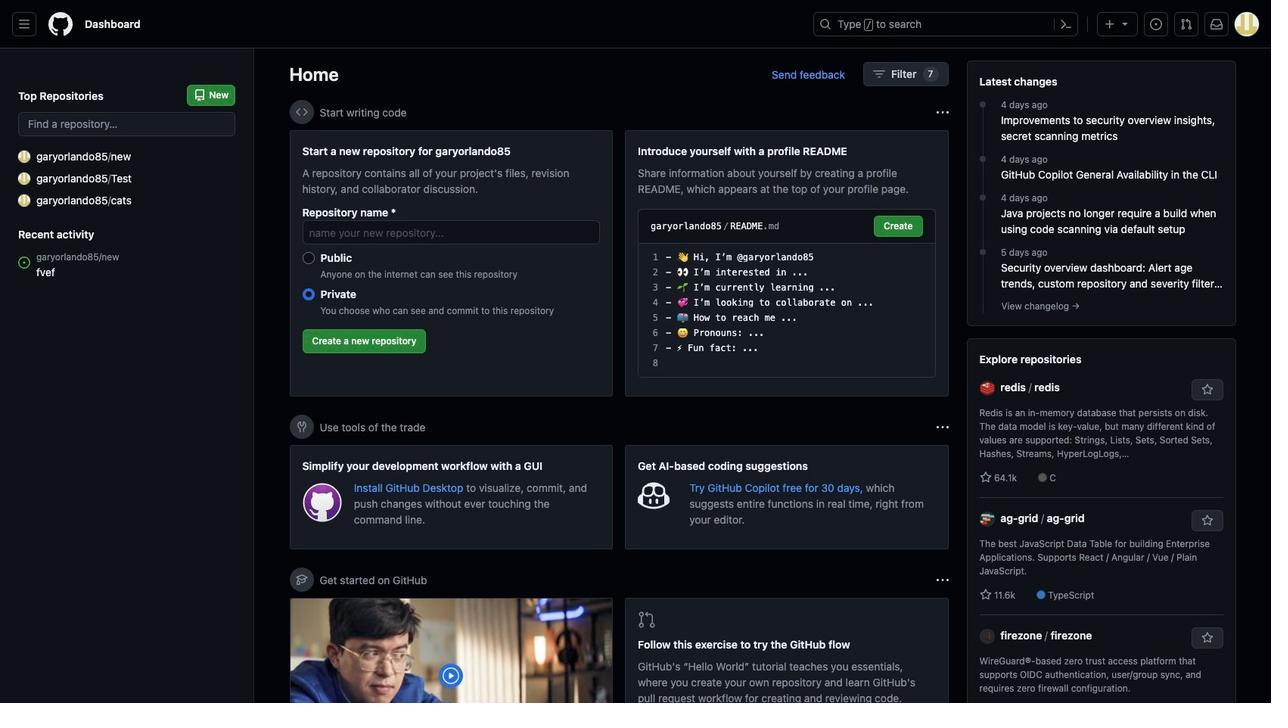 Task type: locate. For each thing, give the bounding box(es) containing it.
try the github flow element
[[625, 598, 949, 703]]

why am i seeing this? image for 'introduce yourself with a profile readme' element
[[937, 106, 949, 118]]

issue opened image
[[1150, 18, 1163, 30]]

star image
[[980, 472, 992, 484]]

triangle down image
[[1119, 17, 1131, 30]]

1 dot fill image from the top
[[977, 153, 989, 165]]

None radio
[[302, 288, 314, 300]]

why am i seeing this? image for the get ai-based coding suggestions element
[[937, 421, 949, 433]]

explore repositories navigation
[[967, 338, 1236, 703]]

1 vertical spatial why am i seeing this? image
[[937, 421, 949, 433]]

1 star this repository image from the top
[[1201, 384, 1214, 396]]

@firezone profile image
[[980, 629, 995, 644]]

2 star this repository image from the top
[[1201, 515, 1214, 527]]

1 vertical spatial star this repository image
[[1201, 515, 1214, 527]]

1 vertical spatial git pull request image
[[638, 611, 656, 629]]

star this repository image
[[1201, 632, 1214, 644]]

1 vertical spatial dot fill image
[[977, 191, 989, 204]]

code image
[[296, 106, 308, 118]]

1 why am i seeing this? image from the top
[[937, 106, 949, 118]]

explore element
[[967, 61, 1236, 703]]

2 vertical spatial dot fill image
[[977, 246, 989, 258]]

new image
[[18, 150, 30, 162]]

get ai-based coding suggestions element
[[625, 445, 949, 549]]

star image
[[980, 589, 992, 601]]

dot fill image
[[977, 153, 989, 165], [977, 191, 989, 204], [977, 246, 989, 258]]

0 vertical spatial git pull request image
[[1181, 18, 1193, 30]]

0 horizontal spatial git pull request image
[[638, 611, 656, 629]]

tools image
[[296, 421, 308, 433]]

star this repository image for the @ag-grid profile icon
[[1201, 515, 1214, 527]]

star this repository image for @redis profile image
[[1201, 384, 1214, 396]]

0 vertical spatial star this repository image
[[1201, 384, 1214, 396]]

star this repository image
[[1201, 384, 1214, 396], [1201, 515, 1214, 527]]

why am i seeing this? image
[[937, 106, 949, 118], [937, 421, 949, 433]]

0 vertical spatial dot fill image
[[977, 153, 989, 165]]

0 vertical spatial why am i seeing this? image
[[937, 106, 949, 118]]

git pull request image
[[1181, 18, 1193, 30], [638, 611, 656, 629]]

2 why am i seeing this? image from the top
[[937, 421, 949, 433]]

cats image
[[18, 194, 30, 206]]

None radio
[[302, 252, 314, 264]]

Top Repositories search field
[[18, 112, 235, 136]]

homepage image
[[48, 12, 73, 36]]

Find a repository… text field
[[18, 112, 235, 136]]

@ag-grid profile image
[[980, 512, 995, 527]]

name your new repository... text field
[[302, 220, 600, 244]]

test image
[[18, 172, 30, 184]]

None submit
[[874, 216, 923, 237]]

github desktop image
[[302, 483, 342, 522]]

introduce yourself with a profile readme element
[[625, 130, 949, 397]]

3 dot fill image from the top
[[977, 246, 989, 258]]



Task type: vqa. For each thing, say whether or not it's contained in the screenshot.
the Issues search box
no



Task type: describe. For each thing, give the bounding box(es) containing it.
@redis profile image
[[980, 381, 995, 396]]

2 dot fill image from the top
[[977, 191, 989, 204]]

git pull request image inside try the github flow element
[[638, 611, 656, 629]]

why am i seeing this? image
[[937, 574, 949, 586]]

what is github? image
[[290, 599, 612, 703]]

none submit inside 'introduce yourself with a profile readme' element
[[874, 216, 923, 237]]

command palette image
[[1060, 18, 1072, 30]]

none radio inside 'start a new repository' element
[[302, 252, 314, 264]]

mortar board image
[[296, 574, 308, 586]]

1 horizontal spatial git pull request image
[[1181, 18, 1193, 30]]

simplify your development workflow with a gui element
[[289, 445, 613, 549]]

notifications image
[[1211, 18, 1223, 30]]

open issue image
[[18, 257, 30, 269]]

filter image
[[873, 68, 885, 80]]

what is github? element
[[289, 598, 613, 703]]

play image
[[442, 667, 460, 685]]

plus image
[[1104, 18, 1116, 30]]

none radio inside 'start a new repository' element
[[302, 288, 314, 300]]

dot fill image
[[977, 98, 989, 110]]

start a new repository element
[[289, 130, 613, 397]]



